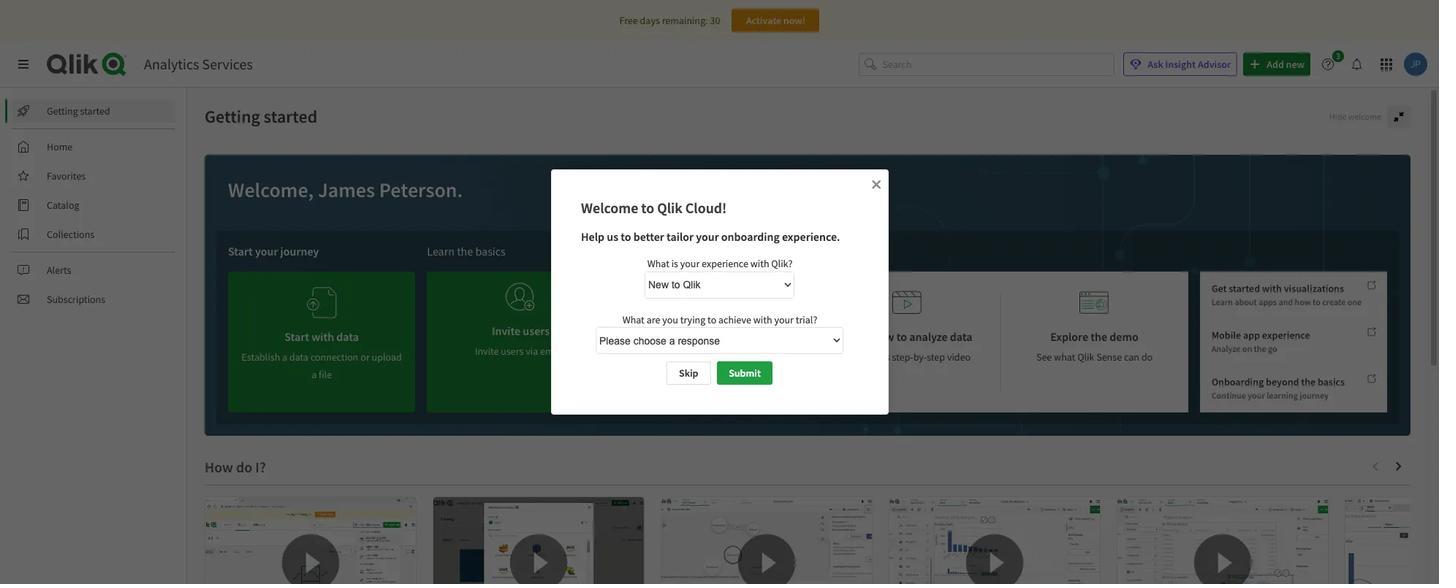 Task type: vqa. For each thing, say whether or not it's contained in the screenshot.


Task type: describe. For each thing, give the bounding box(es) containing it.
1 horizontal spatial started
[[264, 105, 317, 128]]

ask insight advisor
[[1148, 58, 1231, 71]]

on
[[1242, 344, 1252, 355]]

days
[[640, 14, 660, 27]]

to right trying
[[707, 313, 716, 326]]

getting started inside welcome, james peterson. main content
[[205, 105, 317, 128]]

learn the basics
[[427, 244, 506, 259]]

invite users image
[[506, 278, 535, 316]]

by-
[[913, 351, 927, 364]]

qlik inside explore the demo see what qlik sense can do
[[1078, 351, 1095, 364]]

better
[[633, 230, 664, 244]]

searchbar element
[[859, 52, 1115, 76]]

resources
[[653, 244, 700, 259]]

collections link
[[12, 223, 175, 246]]

getting started inside navigation pane "element"
[[47, 105, 110, 118]]

and
[[1279, 297, 1293, 308]]

learning
[[1267, 391, 1298, 402]]

hide welcome image
[[1393, 111, 1405, 123]]

navigation pane element
[[0, 94, 186, 317]]

alerts link
[[12, 259, 175, 282]]

analyze inside mobile app experience analyze on the go
[[1212, 344, 1241, 355]]

more
[[626, 244, 651, 259]]

ask insight advisor button
[[1124, 53, 1238, 76]]

go
[[1268, 344, 1277, 355]]

1 vertical spatial users
[[501, 345, 524, 358]]

0 vertical spatial basics
[[475, 244, 506, 259]]

welcome, james peterson.
[[228, 177, 463, 203]]

create
[[1322, 297, 1346, 308]]

home
[[47, 140, 73, 153]]

1 vertical spatial invite
[[475, 345, 499, 358]]

explore the demo image
[[1080, 284, 1109, 322]]

experience inside welcome to qlik sense cloud "dialog"
[[701, 257, 748, 270]]

about
[[1235, 297, 1257, 308]]

welcome to qlik cloud!
[[581, 199, 726, 217]]

analytics services element
[[144, 55, 253, 73]]

how do i create an app? image
[[205, 498, 416, 585]]

your right "start"
[[255, 244, 278, 259]]

is
[[671, 257, 678, 270]]

mobile app experience analyze on the go
[[1212, 329, 1310, 355]]

favorites link
[[12, 164, 175, 188]]

0 vertical spatial users
[[523, 324, 550, 338]]

more resources
[[626, 244, 700, 259]]

to inside learn how to analyze data follow this step-by-step video
[[897, 330, 907, 344]]

qlik?
[[771, 257, 792, 270]]

one
[[1348, 297, 1362, 308]]

analyze inside analyze sample data experience data to insights
[[669, 330, 707, 344]]

how do i define data associations? image
[[661, 498, 872, 585]]

services
[[202, 55, 253, 73]]

catalog link
[[12, 194, 175, 217]]

getting inside welcome, james peterson. main content
[[205, 105, 260, 128]]

analyze sample data experience data to insights
[[663, 330, 777, 364]]

are
[[646, 313, 660, 326]]

beyond
[[1266, 376, 1299, 389]]

what for what are you trying to achieve with your trial?
[[622, 313, 644, 326]]

how do i create a visualization? image
[[890, 498, 1100, 585]]

mobile
[[1212, 329, 1241, 342]]

started inside get started with visualizations learn about apps and how to create one
[[1229, 282, 1260, 295]]

data for analyze sample data
[[712, 351, 731, 364]]

free days remaining: 30
[[620, 14, 720, 27]]

trying
[[680, 313, 705, 326]]

the inside mobile app experience analyze on the go
[[1254, 344, 1266, 355]]

ask
[[1148, 58, 1163, 71]]

the inside explore the demo see what qlik sense can do
[[1091, 330, 1107, 344]]

your right is
[[680, 257, 699, 270]]

get
[[1212, 282, 1227, 295]]

×
[[871, 173, 881, 194]]

sense
[[1097, 351, 1122, 364]]

step
[[927, 351, 945, 364]]

invite users invite users via email.
[[475, 324, 567, 358]]

collections
[[47, 228, 94, 241]]

achieve
[[718, 313, 751, 326]]

your left trial?
[[774, 313, 793, 326]]

submit button
[[717, 362, 773, 386]]

experience
[[663, 351, 709, 364]]

remaining:
[[662, 14, 708, 27]]

insights
[[744, 351, 777, 364]]

submit
[[729, 367, 761, 380]]

trial?
[[795, 313, 817, 326]]

this
[[874, 351, 890, 364]]

video
[[947, 351, 971, 364]]

the inside onboarding beyond the basics continue your learning journey
[[1301, 376, 1316, 389]]

subscriptions
[[47, 293, 105, 306]]

learn inside get started with visualizations learn about apps and how to create one
[[1212, 297, 1233, 308]]

skip
[[679, 367, 698, 380]]

james
[[318, 177, 375, 203]]

cloud!
[[685, 199, 726, 217]]

how inside learn how to analyze data follow this step-by-step video
[[873, 330, 894, 344]]

home link
[[12, 135, 175, 159]]

now!
[[783, 14, 806, 27]]

learn how to analyze data image
[[893, 284, 922, 322]]

start your journey
[[228, 244, 319, 259]]

your right tailor
[[696, 230, 719, 244]]



Task type: locate. For each thing, give the bounding box(es) containing it.
do
[[1141, 351, 1153, 364]]

catalog
[[47, 199, 79, 212]]

what are you trying to achieve with your trial?
[[622, 313, 817, 326]]

apps
[[1259, 297, 1277, 308]]

0 vertical spatial learn
[[427, 244, 455, 259]]

activate
[[746, 14, 781, 27]]

0 horizontal spatial analyze
[[669, 330, 707, 344]]

0 horizontal spatial getting
[[47, 105, 78, 118]]

1 horizontal spatial getting
[[205, 105, 260, 128]]

users left via
[[501, 345, 524, 358]]

0 vertical spatial how
[[1295, 297, 1311, 308]]

explore
[[1051, 330, 1088, 344]]

0 vertical spatial with
[[750, 257, 769, 270]]

1 vertical spatial how
[[873, 330, 894, 344]]

invite left via
[[475, 345, 499, 358]]

your inside onboarding beyond the basics continue your learning journey
[[1248, 391, 1265, 402]]

1 vertical spatial qlik
[[1078, 351, 1095, 364]]

1 vertical spatial basics
[[1318, 376, 1345, 389]]

what left is
[[647, 257, 669, 270]]

0 horizontal spatial experience
[[701, 257, 748, 270]]

what is your experience with qlik?
[[647, 257, 792, 270]]

welcome
[[581, 199, 638, 217]]

what left the are on the left bottom of page
[[622, 313, 644, 326]]

learn
[[427, 244, 455, 259], [1212, 297, 1233, 308], [842, 330, 870, 344]]

learn down peterson.
[[427, 244, 455, 259]]

how do i load data into an app? image
[[433, 498, 644, 585]]

onboarding
[[721, 230, 779, 244]]

1 vertical spatial learn
[[1212, 297, 1233, 308]]

via
[[526, 345, 538, 358]]

data up insights
[[749, 330, 771, 344]]

1 horizontal spatial journey
[[1300, 391, 1329, 402]]

experience inside mobile app experience analyze on the go
[[1262, 329, 1310, 342]]

invite
[[492, 324, 521, 338], [475, 345, 499, 358]]

experience up go
[[1262, 329, 1310, 342]]

1 horizontal spatial analyze
[[1212, 344, 1241, 355]]

journey right learning at the bottom right
[[1300, 391, 1329, 402]]

how
[[1295, 297, 1311, 308], [873, 330, 894, 344]]

0 horizontal spatial basics
[[475, 244, 506, 259]]

2 horizontal spatial data
[[950, 330, 973, 344]]

0 horizontal spatial getting started
[[47, 105, 110, 118]]

with inside get started with visualizations learn about apps and how to create one
[[1262, 282, 1282, 295]]

1 horizontal spatial data
[[749, 330, 771, 344]]

learn for learn how to analyze data follow this step-by-step video
[[842, 330, 870, 344]]

the
[[457, 244, 473, 259], [1091, 330, 1107, 344], [1254, 344, 1266, 355], [1301, 376, 1316, 389]]

getting
[[47, 105, 78, 118], [205, 105, 260, 128]]

advisor
[[1198, 58, 1231, 71]]

0 vertical spatial what
[[647, 257, 669, 270]]

basics
[[475, 244, 506, 259], [1318, 376, 1345, 389]]

us
[[607, 230, 618, 244]]

experience down help us to better tailor your onboarding experience.
[[701, 257, 748, 270]]

subscriptions link
[[12, 288, 175, 311]]

to inside get started with visualizations learn about apps and how to create one
[[1313, 297, 1321, 308]]

help us to better tailor your onboarding experience.
[[581, 230, 840, 244]]

getting down services
[[205, 105, 260, 128]]

explore the demo see what qlik sense can do
[[1036, 330, 1153, 364]]

users
[[523, 324, 550, 338], [501, 345, 524, 358]]

start
[[228, 244, 253, 259]]

0 horizontal spatial started
[[80, 105, 110, 118]]

getting started up home "link"
[[47, 105, 110, 118]]

1 horizontal spatial getting started
[[205, 105, 317, 128]]

onboarding beyond the basics continue your learning journey
[[1212, 376, 1345, 402]]

1 horizontal spatial basics
[[1318, 376, 1345, 389]]

tailor
[[666, 230, 693, 244]]

experience
[[701, 257, 748, 270], [1262, 329, 1310, 342]]

you
[[662, 313, 678, 326]]

to down visualizations at right
[[1313, 297, 1321, 308]]

getting started link
[[12, 99, 175, 123]]

get started with visualizations learn about apps and how to create one
[[1212, 282, 1362, 308]]

what
[[1054, 351, 1075, 364]]

data for learn how to analyze data
[[950, 330, 973, 344]]

learn how to analyze data follow this step-by-step video
[[842, 330, 973, 364]]

0 vertical spatial journey
[[280, 244, 319, 259]]

0 vertical spatial invite
[[492, 324, 521, 338]]

to up step-
[[897, 330, 907, 344]]

experience.
[[782, 230, 840, 244]]

0 vertical spatial qlik
[[657, 199, 682, 217]]

journey right "start"
[[280, 244, 319, 259]]

how inside get started with visualizations learn about apps and how to create one
[[1295, 297, 1311, 308]]

learn up follow
[[842, 330, 870, 344]]

0 vertical spatial experience
[[701, 257, 748, 270]]

data down sample
[[712, 351, 731, 364]]

skip button
[[667, 362, 711, 386]]

0 horizontal spatial how
[[873, 330, 894, 344]]

× button
[[871, 173, 881, 194]]

activate now! link
[[732, 9, 820, 32]]

to inside analyze sample data experience data to insights
[[733, 351, 742, 364]]

1 horizontal spatial experience
[[1262, 329, 1310, 342]]

30
[[710, 14, 720, 27]]

analytics
[[144, 55, 199, 73]]

with
[[750, 257, 769, 270], [1262, 282, 1282, 295], [753, 313, 772, 326]]

analyze down trying
[[669, 330, 707, 344]]

continue
[[1212, 391, 1246, 402]]

app
[[1243, 329, 1260, 342]]

to up submit
[[733, 351, 742, 364]]

data up "video"
[[950, 330, 973, 344]]

to right us
[[620, 230, 631, 244]]

visualizations
[[1284, 282, 1344, 295]]

close sidebar menu image
[[18, 58, 29, 70]]

sample
[[710, 330, 746, 344]]

Search text field
[[882, 52, 1115, 76]]

basics inside onboarding beyond the basics continue your learning journey
[[1318, 376, 1345, 389]]

getting up home
[[47, 105, 78, 118]]

with left the qlik? on the top right of page
[[750, 257, 769, 270]]

0 horizontal spatial data
[[712, 351, 731, 364]]

0 horizontal spatial what
[[622, 313, 644, 326]]

analyze
[[669, 330, 707, 344], [1212, 344, 1241, 355]]

1 horizontal spatial what
[[647, 257, 669, 270]]

2 vertical spatial with
[[753, 313, 772, 326]]

0 horizontal spatial qlik
[[657, 199, 682, 217]]

2 horizontal spatial started
[[1229, 282, 1260, 295]]

can
[[1124, 351, 1139, 364]]

learn down get in the right of the page
[[1212, 297, 1233, 308]]

alerts
[[47, 264, 71, 277]]

getting started
[[47, 105, 110, 118], [205, 105, 317, 128]]

step-
[[892, 351, 913, 364]]

1 horizontal spatial how
[[1295, 297, 1311, 308]]

learn for learn the basics
[[427, 244, 455, 259]]

qlik inside "dialog"
[[657, 199, 682, 217]]

0 horizontal spatial learn
[[427, 244, 455, 259]]

what for what is your experience with qlik?
[[647, 257, 669, 270]]

welcome to qlik sense cloud dialog
[[551, 170, 888, 416]]

journey inside onboarding beyond the basics continue your learning journey
[[1300, 391, 1329, 402]]

analytics services
[[144, 55, 253, 73]]

to
[[641, 199, 654, 217], [620, 230, 631, 244], [1313, 297, 1321, 308], [707, 313, 716, 326], [897, 330, 907, 344], [733, 351, 742, 364]]

2 vertical spatial learn
[[842, 330, 870, 344]]

your down onboarding
[[1248, 391, 1265, 402]]

email.
[[540, 345, 567, 358]]

with right the achieve
[[753, 313, 772, 326]]

analyze down mobile
[[1212, 344, 1241, 355]]

welcome, james peterson. main content
[[187, 88, 1439, 585]]

data inside learn how to analyze data follow this step-by-step video
[[950, 330, 973, 344]]

with up apps
[[1262, 282, 1282, 295]]

follow
[[844, 351, 872, 364]]

1 vertical spatial experience
[[1262, 329, 1310, 342]]

journey
[[280, 244, 319, 259], [1300, 391, 1329, 402]]

1 horizontal spatial qlik
[[1078, 351, 1095, 364]]

insight
[[1165, 58, 1196, 71]]

what
[[647, 257, 669, 270], [622, 313, 644, 326]]

1 horizontal spatial learn
[[842, 330, 870, 344]]

1 vertical spatial with
[[1262, 282, 1282, 295]]

getting started down services
[[205, 105, 317, 128]]

getting inside navigation pane "element"
[[47, 105, 78, 118]]

activate now!
[[746, 14, 806, 27]]

users up via
[[523, 324, 550, 338]]

invite down the invite users image
[[492, 324, 521, 338]]

peterson.
[[379, 177, 463, 203]]

analyze
[[909, 330, 948, 344]]

demo
[[1110, 330, 1139, 344]]

onboarding
[[1212, 376, 1264, 389]]

to up "better" on the left of page
[[641, 199, 654, 217]]

qlik right what
[[1078, 351, 1095, 364]]

free
[[620, 14, 638, 27]]

see
[[1036, 351, 1052, 364]]

how do i use the chart suggestions toggle? image
[[1118, 498, 1328, 585]]

analyze sample data image
[[705, 284, 734, 322]]

1 vertical spatial what
[[622, 313, 644, 326]]

how right and
[[1295, 297, 1311, 308]]

how up this at the bottom right
[[873, 330, 894, 344]]

favorites
[[47, 170, 86, 183]]

qlik up tailor
[[657, 199, 682, 217]]

1 vertical spatial journey
[[1300, 391, 1329, 402]]

2 horizontal spatial learn
[[1212, 297, 1233, 308]]

started inside navigation pane "element"
[[80, 105, 110, 118]]

learn inside learn how to analyze data follow this step-by-step video
[[842, 330, 870, 344]]

0 horizontal spatial journey
[[280, 244, 319, 259]]

help
[[581, 230, 604, 244]]

welcome,
[[228, 177, 314, 203]]



